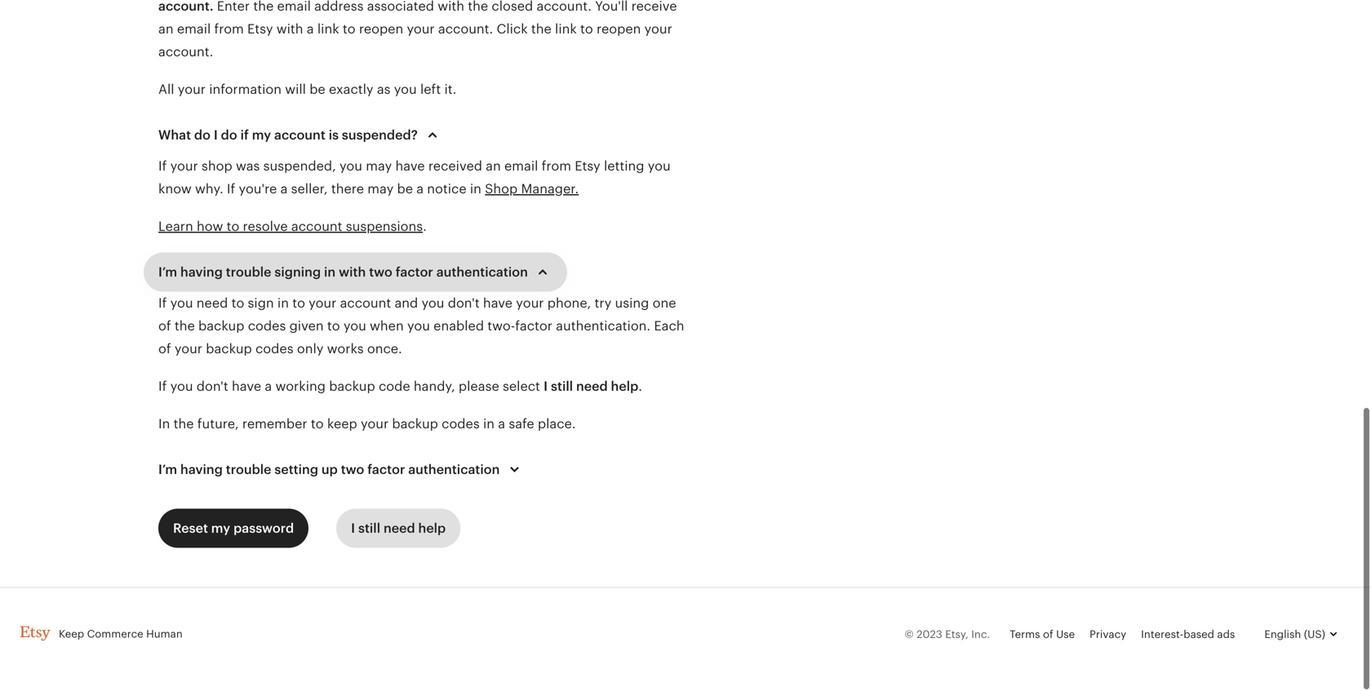 Task type: locate. For each thing, give the bounding box(es) containing it.
shop
[[485, 182, 518, 197]]

a up the all your information will be exactly as you left it.
[[307, 22, 314, 37]]

need for help
[[384, 522, 415, 536]]

have up the remember
[[232, 380, 261, 394]]

in right sign
[[278, 296, 289, 311]]

1 vertical spatial have
[[483, 296, 513, 311]]

your up know
[[170, 159, 198, 174]]

my inside dropdown button
[[252, 128, 271, 143]]

what do i do if my account is suspended? button
[[144, 116, 457, 155]]

factor down in the future, remember to keep your backup codes in a safe place.
[[368, 463, 405, 478]]

once.
[[367, 342, 402, 357]]

1 horizontal spatial two
[[369, 265, 393, 280]]

english (us) button
[[1250, 616, 1352, 655]]

reset my password
[[173, 522, 294, 536]]

may down suspended?
[[366, 159, 392, 174]]

1 vertical spatial be
[[397, 182, 413, 197]]

notice
[[427, 182, 467, 197]]

2 vertical spatial i
[[351, 522, 355, 536]]

help
[[611, 380, 639, 394], [418, 522, 446, 536]]

know
[[158, 182, 192, 197]]

2 horizontal spatial have
[[483, 296, 513, 311]]

two right up at the bottom of page
[[341, 463, 364, 478]]

with up will
[[277, 22, 303, 37]]

codes
[[248, 319, 286, 334], [256, 342, 294, 357], [442, 417, 480, 432]]

reopen down associated
[[359, 22, 403, 37]]

an up the all
[[158, 22, 174, 37]]

0 horizontal spatial be
[[310, 82, 326, 97]]

0 vertical spatial account.
[[537, 0, 592, 14]]

2 vertical spatial of
[[1043, 629, 1054, 641]]

still up place.
[[551, 380, 573, 394]]

two down suspensions at left top
[[369, 265, 393, 280]]

1 horizontal spatial reopen
[[597, 22, 641, 37]]

terms of use
[[1010, 629, 1075, 641]]

two-
[[488, 319, 515, 334]]

suspended,
[[263, 159, 336, 174]]

interest-
[[1141, 629, 1184, 641]]

trouble up sign
[[226, 265, 271, 280]]

1 horizontal spatial link
[[555, 22, 577, 37]]

0 vertical spatial account
[[274, 128, 326, 143]]

in inside if you need to sign in to your account and you don't have your phone, try using one of the backup codes given to you when you enabled two-factor authentication. each of your backup codes only works once.
[[278, 296, 289, 311]]

1 horizontal spatial do
[[221, 128, 237, 143]]

0 vertical spatial an
[[158, 22, 174, 37]]

1 trouble from the top
[[226, 265, 271, 280]]

your right the all
[[178, 82, 206, 97]]

i
[[214, 128, 218, 143], [544, 380, 548, 394], [351, 522, 355, 536]]

0 horizontal spatial link
[[317, 22, 339, 37]]

account. left click
[[438, 22, 493, 37]]

what
[[158, 128, 191, 143]]

don't up the future,
[[197, 380, 228, 394]]

1 horizontal spatial have
[[396, 159, 425, 174]]

factor
[[396, 265, 433, 280], [515, 319, 553, 334], [368, 463, 405, 478]]

1 vertical spatial i'm
[[158, 463, 177, 478]]

i left 'if'
[[214, 128, 218, 143]]

1 vertical spatial may
[[368, 182, 394, 197]]

in right the signing
[[324, 265, 336, 280]]

have inside if your shop was suspended, you may have received an email from etsy letting you know why. if you're a seller, there may be a notice in
[[396, 159, 425, 174]]

0 vertical spatial still
[[551, 380, 573, 394]]

1 horizontal spatial .
[[639, 380, 643, 394]]

codes down sign
[[248, 319, 286, 334]]

i right the select on the left bottom of the page
[[544, 380, 548, 394]]

0 horizontal spatial have
[[232, 380, 261, 394]]

1 horizontal spatial still
[[551, 380, 573, 394]]

0 vertical spatial may
[[366, 159, 392, 174]]

0 vertical spatial factor
[[396, 265, 433, 280]]

i'm down in at bottom
[[158, 463, 177, 478]]

2 reopen from the left
[[597, 22, 641, 37]]

authentication
[[437, 265, 528, 280], [408, 463, 500, 478]]

if up in at bottom
[[158, 380, 167, 394]]

account. left the you'll at top
[[537, 0, 592, 14]]

1 vertical spatial i
[[544, 380, 548, 394]]

0 horizontal spatial an
[[158, 22, 174, 37]]

0 horizontal spatial don't
[[197, 380, 228, 394]]

in
[[158, 417, 170, 432]]

codes down ","
[[442, 417, 480, 432]]

0 vertical spatial don't
[[448, 296, 480, 311]]

2 vertical spatial account
[[340, 296, 391, 311]]

.
[[423, 220, 427, 234], [639, 380, 643, 394]]

having down the future,
[[180, 463, 223, 478]]

0 horizontal spatial email
[[177, 22, 211, 37]]

link down "address"
[[317, 22, 339, 37]]

account. up the all
[[158, 45, 213, 60]]

trouble inside dropdown button
[[226, 463, 271, 478]]

if down learn
[[158, 296, 167, 311]]

safe
[[509, 417, 534, 432]]

0 horizontal spatial do
[[194, 128, 211, 143]]

i'm down learn
[[158, 265, 177, 280]]

1 vertical spatial an
[[486, 159, 501, 174]]

1 vertical spatial trouble
[[226, 463, 271, 478]]

account.
[[537, 0, 592, 14], [438, 22, 493, 37], [158, 45, 213, 60]]

reopen
[[359, 22, 403, 37], [597, 22, 641, 37]]

there
[[331, 182, 364, 197]]

0 vertical spatial with
[[438, 0, 465, 14]]

1 horizontal spatial help
[[611, 380, 639, 394]]

1 horizontal spatial with
[[339, 265, 366, 280]]

2 horizontal spatial account.
[[537, 0, 592, 14]]

2 trouble from the top
[[226, 463, 271, 478]]

1 horizontal spatial from
[[542, 159, 571, 174]]

you'll
[[595, 0, 628, 14]]

1 vertical spatial help
[[418, 522, 446, 536]]

0 horizontal spatial reopen
[[359, 22, 403, 37]]

i inside dropdown button
[[214, 128, 218, 143]]

still down i'm having trouble setting up two factor authentication dropdown button at the left of page
[[358, 522, 381, 536]]

do right what
[[194, 128, 211, 143]]

may right there at the left top of page
[[368, 182, 394, 197]]

do left 'if'
[[221, 128, 237, 143]]

reset
[[173, 522, 208, 536]]

0 vertical spatial my
[[252, 128, 271, 143]]

trouble left setting
[[226, 463, 271, 478]]

having
[[180, 265, 223, 280], [180, 463, 223, 478]]

0 vertical spatial having
[[180, 265, 223, 280]]

enabled
[[434, 319, 484, 334]]

etsy left the letting
[[575, 159, 601, 174]]

etsy,
[[946, 629, 969, 641]]

. down if your shop was suspended, you may have received an email from etsy letting you know why. if you're a seller, there may be a notice in
[[423, 220, 427, 234]]

2 link from the left
[[555, 22, 577, 37]]

0 vertical spatial from
[[214, 22, 244, 37]]

0 horizontal spatial still
[[358, 522, 381, 536]]

1 horizontal spatial my
[[252, 128, 271, 143]]

if inside if you need to sign in to your account and you don't have your phone, try using one of the backup codes given to you when you enabled two-factor authentication. each of your backup codes only works once.
[[158, 296, 167, 311]]

2 vertical spatial with
[[339, 265, 366, 280]]

as
[[377, 82, 391, 97]]

link right click
[[555, 22, 577, 37]]

0 horizontal spatial two
[[341, 463, 364, 478]]

inc.
[[972, 629, 990, 641]]

a inside enter the email address associated with the closed account. you'll receive an email from etsy with a link to reopen your account. click the link to reopen your account.
[[307, 22, 314, 37]]

1 horizontal spatial don't
[[448, 296, 480, 311]]

2 vertical spatial account.
[[158, 45, 213, 60]]

0 vertical spatial i'm
[[158, 265, 177, 280]]

do
[[194, 128, 211, 143], [221, 128, 237, 143]]

having for i'm having trouble setting up two factor authentication
[[180, 463, 223, 478]]

1 horizontal spatial email
[[277, 0, 311, 14]]

1 horizontal spatial need
[[384, 522, 415, 536]]

0 vertical spatial help
[[611, 380, 639, 394]]

1 horizontal spatial account.
[[438, 22, 493, 37]]

my right 'if'
[[252, 128, 271, 143]]

is
[[329, 128, 339, 143]]

0 horizontal spatial my
[[211, 522, 230, 536]]

two
[[369, 265, 393, 280], [341, 463, 364, 478]]

authentication.
[[556, 319, 651, 334]]

if for don't
[[158, 380, 167, 394]]

account up suspended,
[[274, 128, 326, 143]]

reset my password link
[[158, 509, 309, 549]]

working
[[276, 380, 326, 394]]

0 vertical spatial need
[[197, 296, 228, 311]]

0 vertical spatial .
[[423, 220, 427, 234]]

email left "address"
[[277, 0, 311, 14]]

learn
[[158, 220, 193, 234]]

with right the signing
[[339, 265, 366, 280]]

etsy
[[247, 22, 273, 37], [575, 159, 601, 174]]

my right reset
[[211, 522, 230, 536]]

1 horizontal spatial an
[[486, 159, 501, 174]]

having inside dropdown button
[[180, 463, 223, 478]]

enter the email address associated with the closed account. you'll receive an email from etsy with a link to reopen your account. click the link to reopen your account.
[[158, 0, 677, 60]]

with inside "dropdown button"
[[339, 265, 366, 280]]

if for shop
[[158, 159, 167, 174]]

having for i'm having trouble signing in with two factor authentication
[[180, 265, 223, 280]]

1 vertical spatial having
[[180, 463, 223, 478]]

1 vertical spatial two
[[341, 463, 364, 478]]

1 reopen from the left
[[359, 22, 403, 37]]

your up given
[[309, 296, 337, 311]]

of
[[158, 319, 171, 334], [158, 342, 171, 357], [1043, 629, 1054, 641]]

email up information
[[177, 22, 211, 37]]

0 vertical spatial authentication
[[437, 265, 528, 280]]

0 horizontal spatial from
[[214, 22, 244, 37]]

setting
[[275, 463, 318, 478]]

0 horizontal spatial i
[[214, 128, 218, 143]]

0 vertical spatial have
[[396, 159, 425, 174]]

factor down phone,
[[515, 319, 553, 334]]

authentication up i still need help link
[[408, 463, 500, 478]]

trouble inside "dropdown button"
[[226, 265, 271, 280]]

0 vertical spatial i
[[214, 128, 218, 143]]

may
[[366, 159, 392, 174], [368, 182, 394, 197]]

you
[[394, 82, 417, 97], [340, 159, 362, 174], [648, 159, 671, 174], [170, 296, 193, 311], [422, 296, 445, 311], [344, 319, 366, 334], [407, 319, 430, 334], [170, 380, 193, 394]]

having down how
[[180, 265, 223, 280]]

,
[[451, 380, 455, 394]]

1 vertical spatial need
[[576, 380, 608, 394]]

with right associated
[[438, 0, 465, 14]]

etsy image
[[20, 627, 51, 642]]

have down suspended?
[[396, 159, 425, 174]]

your down associated
[[407, 22, 435, 37]]

2 do from the left
[[221, 128, 237, 143]]

1 horizontal spatial i
[[351, 522, 355, 536]]

1 vertical spatial from
[[542, 159, 571, 174]]

2 horizontal spatial i
[[544, 380, 548, 394]]

from
[[214, 22, 244, 37], [542, 159, 571, 174]]

email up shop manager. link
[[505, 159, 538, 174]]

i down i'm having trouble setting up two factor authentication dropdown button at the left of page
[[351, 522, 355, 536]]

having inside "dropdown button"
[[180, 265, 223, 280]]

2 having from the top
[[180, 463, 223, 478]]

1 vertical spatial still
[[358, 522, 381, 536]]

from down enter
[[214, 22, 244, 37]]

shop manager. link
[[485, 182, 579, 197]]

2 horizontal spatial with
[[438, 0, 465, 14]]

account down the seller,
[[291, 220, 343, 234]]

2 vertical spatial codes
[[442, 417, 480, 432]]

1 vertical spatial don't
[[197, 380, 228, 394]]

don't up enabled at the left of page
[[448, 296, 480, 311]]

be left the notice
[[397, 182, 413, 197]]

a
[[307, 22, 314, 37], [280, 182, 288, 197], [417, 182, 424, 197], [265, 380, 272, 394], [498, 417, 505, 432]]

suspended?
[[342, 128, 418, 143]]

0 vertical spatial codes
[[248, 319, 286, 334]]

factor inside dropdown button
[[368, 463, 405, 478]]

factor up and
[[396, 265, 433, 280]]

manager.
[[521, 182, 579, 197]]

1 having from the top
[[180, 265, 223, 280]]

reopen down the you'll at top
[[597, 22, 641, 37]]

©
[[905, 629, 914, 641]]

1 vertical spatial with
[[277, 22, 303, 37]]

0 vertical spatial two
[[369, 265, 393, 280]]

etsy down enter
[[247, 22, 273, 37]]

need inside if you need to sign in to your account and you don't have your phone, try using one of the backup codes given to you when you enabled two-factor authentication. each of your backup codes only works once.
[[197, 296, 228, 311]]

to up works
[[327, 319, 340, 334]]

authentication up two-
[[437, 265, 528, 280]]

if up know
[[158, 159, 167, 174]]

0 horizontal spatial need
[[197, 296, 228, 311]]

an
[[158, 22, 174, 37], [486, 159, 501, 174]]

1 vertical spatial authentication
[[408, 463, 500, 478]]

1 i'm from the top
[[158, 265, 177, 280]]

in
[[470, 182, 482, 197], [324, 265, 336, 280], [278, 296, 289, 311], [483, 417, 495, 432]]

2 i'm from the top
[[158, 463, 177, 478]]

your down receive
[[645, 22, 673, 37]]

account inside what do i do if my account is suspended? dropdown button
[[274, 128, 326, 143]]

your up the future,
[[175, 342, 202, 357]]

. down "authentication."
[[639, 380, 643, 394]]

account up when
[[340, 296, 391, 311]]

from up manager. on the left top of the page
[[542, 159, 571, 174]]

in left safe at bottom left
[[483, 417, 495, 432]]

in left shop
[[470, 182, 482, 197]]

0 vertical spatial be
[[310, 82, 326, 97]]

0 horizontal spatial etsy
[[247, 22, 273, 37]]

with
[[438, 0, 465, 14], [277, 22, 303, 37], [339, 265, 366, 280]]

0 vertical spatial etsy
[[247, 22, 273, 37]]

2 vertical spatial factor
[[368, 463, 405, 478]]

my
[[252, 128, 271, 143], [211, 522, 230, 536]]

an up shop
[[486, 159, 501, 174]]

2 vertical spatial email
[[505, 159, 538, 174]]

i'm inside i'm having trouble signing in with two factor authentication "dropdown button"
[[158, 265, 177, 280]]

to up given
[[292, 296, 305, 311]]

i'm inside i'm having trouble setting up two factor authentication dropdown button
[[158, 463, 177, 478]]

1 horizontal spatial be
[[397, 182, 413, 197]]

codes left only
[[256, 342, 294, 357]]

if your shop was suspended, you may have received an email from etsy letting you know why. if you're a seller, there may be a notice in
[[158, 159, 671, 197]]

interest-based ads link
[[1141, 629, 1236, 641]]

a left working
[[265, 380, 272, 394]]

1 vertical spatial account.
[[438, 22, 493, 37]]

to right how
[[227, 220, 239, 234]]

factor inside "dropdown button"
[[396, 265, 433, 280]]

be right will
[[310, 82, 326, 97]]

have
[[396, 159, 425, 174], [483, 296, 513, 311], [232, 380, 261, 394]]

backup
[[198, 319, 244, 334], [206, 342, 252, 357], [329, 380, 375, 394], [392, 417, 438, 432]]

have up two-
[[483, 296, 513, 311]]

try
[[595, 296, 612, 311]]

2 vertical spatial need
[[384, 522, 415, 536]]

account
[[274, 128, 326, 143], [291, 220, 343, 234], [340, 296, 391, 311]]

if
[[240, 128, 249, 143]]

email
[[277, 0, 311, 14], [177, 22, 211, 37], [505, 159, 538, 174]]

with for in
[[339, 265, 366, 280]]

1 vertical spatial etsy
[[575, 159, 601, 174]]



Task type: vqa. For each thing, say whether or not it's contained in the screenshot.
the can in The Etsy Support Can'T Make Changes To Your Star Seller Data Or Manually Award Star Seller Badges. If You Think Your Star Seller Score Was Calculated Incorrectly, You Can Let Us Know In The
no



Task type: describe. For each thing, give the bounding box(es) containing it.
suspensions
[[346, 220, 423, 234]]

(us)
[[1304, 629, 1326, 641]]

select
[[503, 380, 540, 394]]

1 do from the left
[[194, 128, 211, 143]]

to left sign
[[232, 296, 244, 311]]

one
[[653, 296, 676, 311]]

all
[[158, 82, 174, 97]]

enter
[[217, 0, 250, 14]]

i'm having trouble setting up two factor authentication
[[158, 463, 500, 478]]

associated
[[367, 0, 434, 14]]

email inside if your shop was suspended, you may have received an email from etsy letting you know why. if you're a seller, there may be a notice in
[[505, 159, 538, 174]]

from inside enter the email address associated with the closed account. you'll receive an email from etsy with a link to reopen your account. click the link to reopen your account.
[[214, 22, 244, 37]]

two inside dropdown button
[[341, 463, 364, 478]]

in inside if your shop was suspended, you may have received an email from etsy letting you know why. if you're a seller, there may be a notice in
[[470, 182, 482, 197]]

to left "keep"
[[311, 417, 324, 432]]

terms
[[1010, 629, 1041, 641]]

use
[[1057, 629, 1075, 641]]

0 vertical spatial of
[[158, 319, 171, 334]]

0 horizontal spatial with
[[277, 22, 303, 37]]

in the future, remember to keep your backup codes in a safe place.
[[158, 417, 576, 432]]

an inside enter the email address associated with the closed account. you'll receive an email from etsy with a link to reopen your account. click the link to reopen your account.
[[158, 22, 174, 37]]

works
[[327, 342, 364, 357]]

authentication inside i'm having trouble setting up two factor authentication dropdown button
[[408, 463, 500, 478]]

if you don't have a working backup code handy , please select i still need help .
[[158, 380, 643, 394]]

your inside if your shop was suspended, you may have received an email from etsy letting you know why. if you're a seller, there may be a notice in
[[170, 159, 198, 174]]

code
[[379, 380, 410, 394]]

click
[[497, 22, 528, 37]]

if you need to sign in to your account and you don't have your phone, try using one of the backup codes given to you when you enabled two-factor authentication. each of your backup codes only works once.
[[158, 296, 685, 357]]

a left safe at bottom left
[[498, 417, 505, 432]]

trouble for setting
[[226, 463, 271, 478]]

seller,
[[291, 182, 328, 197]]

terms of use link
[[1010, 629, 1075, 641]]

two inside "dropdown button"
[[369, 265, 393, 280]]

why.
[[195, 182, 223, 197]]

up
[[322, 463, 338, 478]]

an inside if your shop was suspended, you may have received an email from etsy letting you know why. if you're a seller, there may be a notice in
[[486, 159, 501, 174]]

learn how to resolve account suspensions link
[[158, 220, 423, 234]]

how
[[197, 220, 223, 234]]

each
[[654, 319, 685, 334]]

exactly
[[329, 82, 374, 97]]

account inside if you need to sign in to your account and you don't have your phone, try using one of the backup codes given to you when you enabled two-factor authentication. each of your backup codes only works once.
[[340, 296, 391, 311]]

2023
[[917, 629, 943, 641]]

receive
[[632, 0, 677, 14]]

english
[[1265, 629, 1302, 641]]

closed
[[492, 0, 533, 14]]

and
[[395, 296, 418, 311]]

© 2023 etsy, inc. link
[[905, 629, 990, 641]]

resolve
[[243, 220, 288, 234]]

1 vertical spatial codes
[[256, 342, 294, 357]]

only
[[297, 342, 324, 357]]

be inside if your shop was suspended, you may have received an email from etsy letting you know why. if you're a seller, there may be a notice in
[[397, 182, 413, 197]]

if right why.
[[227, 182, 235, 197]]

i still need help link
[[336, 509, 461, 549]]

have inside if you need to sign in to your account and you don't have your phone, try using one of the backup codes given to you when you enabled two-factor authentication. each of your backup codes only works once.
[[483, 296, 513, 311]]

i'm for i'm having trouble signing in with two factor authentication
[[158, 265, 177, 280]]

need for to
[[197, 296, 228, 311]]

0 horizontal spatial help
[[418, 522, 446, 536]]

ads
[[1218, 629, 1236, 641]]

keep
[[327, 417, 357, 432]]

0 vertical spatial email
[[277, 0, 311, 14]]

please
[[459, 380, 499, 394]]

1 vertical spatial my
[[211, 522, 230, 536]]

privacy
[[1090, 629, 1127, 641]]

when
[[370, 319, 404, 334]]

factor inside if you need to sign in to your account and you don't have your phone, try using one of the backup codes given to you when you enabled two-factor authentication. each of your backup codes only works once.
[[515, 319, 553, 334]]

letting
[[604, 159, 645, 174]]

i'm having trouble signing in with two factor authentication button
[[144, 253, 567, 292]]

will
[[285, 82, 306, 97]]

if for need
[[158, 296, 167, 311]]

signing
[[275, 265, 321, 280]]

what do i do if my account is suspended?
[[158, 128, 418, 143]]

remember
[[242, 417, 307, 432]]

was
[[236, 159, 260, 174]]

1 vertical spatial account
[[291, 220, 343, 234]]

sign
[[248, 296, 274, 311]]

i'm for i'm having trouble setting up two factor authentication
[[158, 463, 177, 478]]

a left the seller,
[[280, 182, 288, 197]]

given
[[289, 319, 324, 334]]

password
[[234, 522, 294, 536]]

trouble for signing
[[226, 265, 271, 280]]

your left phone,
[[516, 296, 544, 311]]

all your information will be exactly as you left it.
[[158, 82, 457, 97]]

left
[[420, 82, 441, 97]]

shop
[[202, 159, 232, 174]]

your right "keep"
[[361, 417, 389, 432]]

0 horizontal spatial .
[[423, 220, 427, 234]]

future,
[[197, 417, 239, 432]]

english (us)
[[1265, 629, 1326, 641]]

0 horizontal spatial account.
[[158, 45, 213, 60]]

i'm having trouble signing in with two factor authentication
[[158, 265, 528, 280]]

a left the notice
[[417, 182, 424, 197]]

commerce
[[87, 628, 143, 641]]

i still need help
[[351, 522, 446, 536]]

1 link from the left
[[317, 22, 339, 37]]

learn how to resolve account suspensions .
[[158, 220, 427, 234]]

handy
[[414, 380, 451, 394]]

keep commerce human
[[59, 628, 183, 641]]

received
[[428, 159, 482, 174]]

1 vertical spatial of
[[158, 342, 171, 357]]

to right click
[[581, 22, 593, 37]]

human
[[146, 628, 183, 641]]

authentication inside i'm having trouble signing in with two factor authentication "dropdown button"
[[437, 265, 528, 280]]

2 vertical spatial have
[[232, 380, 261, 394]]

1 vertical spatial email
[[177, 22, 211, 37]]

place.
[[538, 417, 576, 432]]

2 horizontal spatial need
[[576, 380, 608, 394]]

in inside "dropdown button"
[[324, 265, 336, 280]]

based
[[1184, 629, 1215, 641]]

don't inside if you need to sign in to your account and you don't have your phone, try using one of the backup codes given to you when you enabled two-factor authentication. each of your backup codes only works once.
[[448, 296, 480, 311]]

keep
[[59, 628, 84, 641]]

using
[[615, 296, 649, 311]]

© 2023 etsy, inc.
[[905, 629, 990, 641]]

1 vertical spatial .
[[639, 380, 643, 394]]

etsy inside if your shop was suspended, you may have received an email from etsy letting you know why. if you're a seller, there may be a notice in
[[575, 159, 601, 174]]

address
[[314, 0, 364, 14]]

etsy inside enter the email address associated with the closed account. you'll receive an email from etsy with a link to reopen your account. click the link to reopen your account.
[[247, 22, 273, 37]]

with for associated
[[438, 0, 465, 14]]

from inside if your shop was suspended, you may have received an email from etsy letting you know why. if you're a seller, there may be a notice in
[[542, 159, 571, 174]]

phone,
[[548, 296, 591, 311]]

the inside if you need to sign in to your account and you don't have your phone, try using one of the backup codes given to you when you enabled two-factor authentication. each of your backup codes only works once.
[[175, 319, 195, 334]]

it.
[[445, 82, 457, 97]]

information
[[209, 82, 282, 97]]

to down "address"
[[343, 22, 356, 37]]



